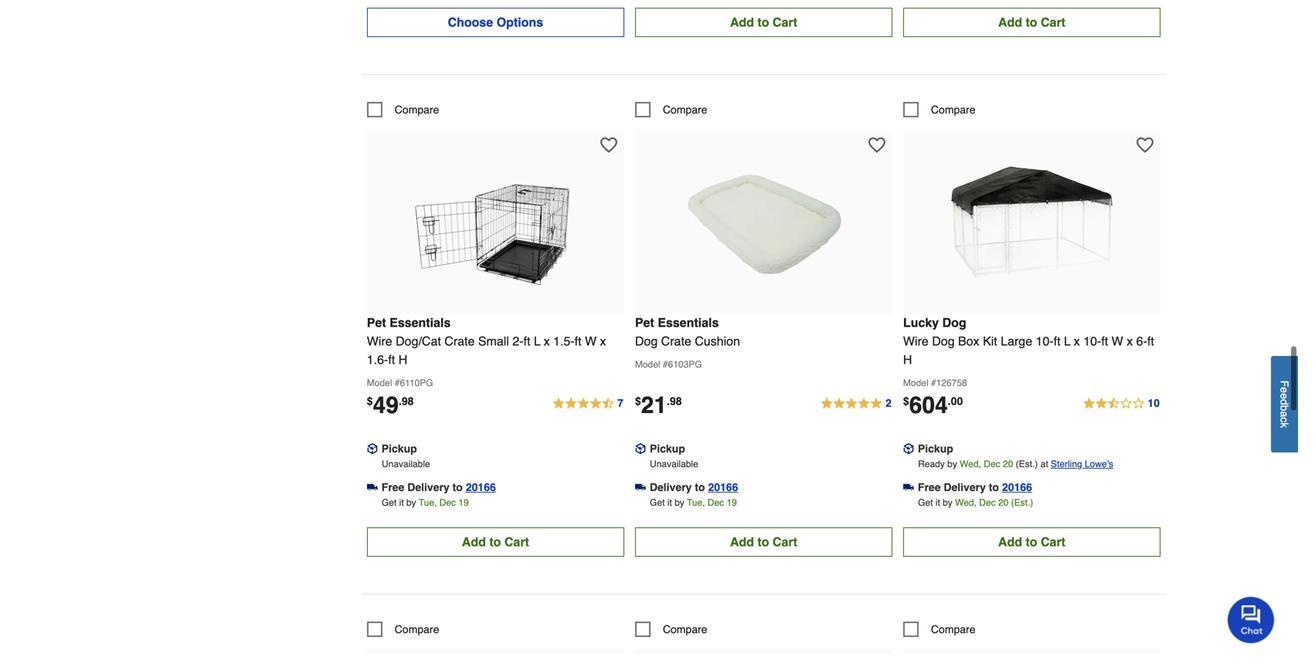 Task type: vqa. For each thing, say whether or not it's contained in the screenshot.


Task type: describe. For each thing, give the bounding box(es) containing it.
ft right large
[[1054, 334, 1061, 348]]

get it by tue, dec 19 for to
[[650, 498, 737, 508]]

truck filled image for delivery
[[635, 482, 646, 493]]

ready by wed, dec 20 (est.) at sterling lowe's
[[918, 459, 1114, 470]]

5000313971 element
[[635, 102, 708, 117]]

compare for 5001226821 element
[[395, 624, 439, 636]]

delivery for get it by tue, dec 19
[[408, 481, 450, 494]]

2 heart outline image from the left
[[869, 137, 886, 154]]

c
[[1279, 418, 1291, 423]]

get for pickup image
[[918, 498, 933, 508]]

free for get it by wed, dec 20 (est.)
[[918, 481, 941, 494]]

7
[[618, 397, 624, 410]]

pet for pet essentials dog crate cushion
[[635, 316, 654, 330]]

get for pickup icon for delivery
[[650, 498, 665, 508]]

5 stars image
[[820, 395, 893, 413]]

essentials for crate
[[658, 316, 719, 330]]

tue, for to
[[687, 498, 705, 508]]

at
[[1041, 459, 1049, 470]]

lowe's
[[1085, 459, 1114, 470]]

d
[[1279, 400, 1291, 406]]

sterling lowe's button
[[1051, 457, 1114, 472]]

tue, for delivery
[[419, 498, 437, 508]]

lucky dog wire dog box kit large 10-ft l x 10-ft w x 6-ft h
[[903, 316, 1155, 367]]

get it by tue, dec 19 for delivery
[[382, 498, 469, 508]]

1 10- from the left
[[1036, 334, 1054, 348]]

truck filled image
[[903, 482, 914, 493]]

21
[[641, 392, 667, 419]]

lucky
[[903, 316, 939, 330]]

# for dog
[[931, 378, 936, 389]]

small
[[478, 334, 509, 348]]

1 vertical spatial 20
[[999, 498, 1009, 508]]

$ for 21
[[635, 395, 641, 408]]

2-
[[513, 334, 524, 348]]

model # 126758
[[903, 378, 967, 389]]

pickup image for free
[[367, 444, 378, 455]]

delivery for get it by wed, dec 20 (est.)
[[944, 481, 986, 494]]

ft up model # 6110pg
[[388, 353, 395, 367]]

ft right 2-
[[575, 334, 582, 348]]

1 heart outline image from the left
[[600, 137, 617, 154]]

$ 49 .98
[[367, 392, 414, 419]]

it for pickup icon for free
[[399, 498, 404, 508]]

it for pickup icon for delivery
[[668, 498, 672, 508]]

pet essentials wire dog/cat crate small 2-ft l x 1.5-ft w x 1.6-ft h
[[367, 316, 606, 367]]

6110pg
[[400, 378, 433, 389]]

f e e d b a c k
[[1279, 381, 1291, 428]]

pet essentials wire dog/cat crate small 2-ft l x 1.5-ft w x 1.6-ft h image
[[411, 137, 581, 308]]

lucky dog wire dog box kit large 10-ft l x 10-ft w x 6-ft h image
[[947, 137, 1117, 308]]

49
[[373, 392, 399, 419]]

.00
[[948, 395, 963, 408]]

6103pg
[[668, 359, 702, 370]]

model # 6103pg
[[635, 359, 702, 370]]

w inside pet essentials wire dog/cat crate small 2-ft l x 1.5-ft w x 1.6-ft h
[[585, 334, 597, 348]]

dog up box
[[943, 316, 967, 330]]

essentials for dog/cat
[[390, 316, 451, 330]]

1002471024 element
[[903, 622, 976, 638]]

ft left 6- at the right bottom of page
[[1102, 334, 1109, 348]]

7 button
[[552, 395, 624, 413]]

3 x from the left
[[1074, 334, 1080, 348]]

f e e d b a c k button
[[1271, 356, 1298, 453]]

# for crate
[[663, 359, 668, 370]]

pickup for pickup icon for delivery
[[650, 443, 685, 455]]

it for pickup image
[[936, 498, 940, 508]]

.98 for 49
[[399, 395, 414, 408]]

5005367369 element
[[635, 622, 708, 638]]

chat invite button image
[[1228, 597, 1275, 644]]

2
[[886, 397, 892, 410]]

2.5 stars image
[[1082, 395, 1161, 413]]

model for dog crate cushion
[[635, 359, 660, 370]]

compare for 5005367369 element
[[663, 624, 708, 636]]

truck filled image for free
[[367, 482, 378, 493]]

6-
[[1137, 334, 1148, 348]]

by for truck filled icon related to free
[[407, 498, 416, 508]]

options
[[497, 15, 543, 29]]

ready
[[918, 459, 945, 470]]

get it by wed, dec 20 (est.)
[[918, 498, 1034, 508]]

compare for 1002471024 element
[[931, 624, 976, 636]]

20166 button for truck filled icon related to free
[[466, 480, 496, 495]]



Task type: locate. For each thing, give the bounding box(es) containing it.
2 horizontal spatial 20166
[[1002, 481, 1033, 494]]

0 vertical spatial (est.)
[[1016, 459, 1038, 470]]

w right 1.5-
[[585, 334, 597, 348]]

1 essentials from the left
[[390, 316, 451, 330]]

dog inside pet essentials dog crate cushion
[[635, 334, 658, 348]]

1 horizontal spatial truck filled image
[[635, 482, 646, 493]]

2 wire from the left
[[903, 334, 929, 348]]

1 horizontal spatial $
[[635, 395, 641, 408]]

1 20166 from the left
[[466, 481, 496, 494]]

pet essentials dog crate cushion
[[635, 316, 740, 348]]

w left 6- at the right bottom of page
[[1112, 334, 1124, 348]]

pickup for pickup icon for free
[[382, 443, 417, 455]]

x
[[544, 334, 550, 348], [600, 334, 606, 348], [1074, 334, 1080, 348], [1127, 334, 1133, 348]]

0 horizontal spatial essentials
[[390, 316, 451, 330]]

free delivery to 20166 for tue,
[[382, 481, 496, 494]]

1 horizontal spatial pickup image
[[635, 444, 646, 455]]

1 free delivery to 20166 from the left
[[382, 481, 496, 494]]

20166 for get it by tue, dec 19
[[466, 481, 496, 494]]

1 vertical spatial wed,
[[955, 498, 977, 508]]

20
[[1003, 459, 1014, 470], [999, 498, 1009, 508]]

model left 6103pg
[[635, 359, 660, 370]]

1 delivery from the left
[[408, 481, 450, 494]]

compare for 5000313983 element
[[395, 103, 439, 116]]

actual price $21.98 element
[[635, 392, 682, 419]]

pickup image
[[367, 444, 378, 455], [635, 444, 646, 455]]

$ down model # 6110pg
[[367, 395, 373, 408]]

2 essentials from the left
[[658, 316, 719, 330]]

2 pickup from the left
[[650, 443, 685, 455]]

1 horizontal spatial unavailable
[[650, 459, 699, 470]]

model # 6110pg
[[367, 378, 433, 389]]

free delivery to 20166 for wed,
[[918, 481, 1033, 494]]

19
[[459, 498, 469, 508], [727, 498, 737, 508]]

1 horizontal spatial 20166 button
[[708, 480, 738, 495]]

pet up model # 6103pg on the bottom of the page
[[635, 316, 654, 330]]

compare inside the 5005348765 element
[[931, 103, 976, 116]]

compare inside 5005367369 element
[[663, 624, 708, 636]]

actual price $604.00 element
[[903, 392, 963, 419]]

choose
[[448, 15, 493, 29]]

2 e from the top
[[1279, 394, 1291, 400]]

wed, down ready by wed, dec 20 (est.) at sterling lowe's
[[955, 498, 977, 508]]

heart outline image
[[1137, 137, 1154, 154]]

0 horizontal spatial .98
[[399, 395, 414, 408]]

essentials up the cushion
[[658, 316, 719, 330]]

10- right large
[[1036, 334, 1054, 348]]

0 horizontal spatial it
[[399, 498, 404, 508]]

1 horizontal spatial h
[[903, 353, 912, 367]]

3 20166 button from the left
[[1002, 480, 1033, 495]]

2 horizontal spatial #
[[931, 378, 936, 389]]

2 delivery from the left
[[650, 481, 692, 494]]

cart
[[773, 15, 798, 29], [1041, 15, 1066, 29], [505, 535, 529, 549], [773, 535, 798, 549], [1041, 535, 1066, 549]]

l inside lucky dog wire dog box kit large 10-ft l x 10-ft w x 6-ft h
[[1064, 334, 1071, 348]]

choose options link
[[367, 8, 624, 37]]

2 horizontal spatial 20166 button
[[1002, 480, 1033, 495]]

5005348765 element
[[903, 102, 976, 117]]

$ right 2
[[903, 395, 909, 408]]

0 horizontal spatial pet
[[367, 316, 386, 330]]

(est.) down ready by wed, dec 20 (est.) at sterling lowe's
[[1011, 498, 1034, 508]]

add
[[730, 15, 754, 29], [999, 15, 1023, 29], [462, 535, 486, 549], [730, 535, 754, 549], [999, 535, 1023, 549]]

free for get it by tue, dec 19
[[382, 481, 405, 494]]

1 tue, from the left
[[419, 498, 437, 508]]

model up '604'
[[903, 378, 929, 389]]

1 horizontal spatial pickup
[[650, 443, 685, 455]]

2 unavailable from the left
[[650, 459, 699, 470]]

1 horizontal spatial model
[[635, 359, 660, 370]]

get for pickup icon for free
[[382, 498, 397, 508]]

wire down lucky
[[903, 334, 929, 348]]

pet up 1.6-
[[367, 316, 386, 330]]

2 20166 button from the left
[[708, 480, 738, 495]]

pet essentials dog crate cushion image
[[679, 137, 849, 308]]

1 x from the left
[[544, 334, 550, 348]]

wed,
[[960, 459, 982, 470], [955, 498, 977, 508]]

heart outline image
[[600, 137, 617, 154], [869, 137, 886, 154]]

crate inside pet essentials dog crate cushion
[[661, 334, 692, 348]]

2 button
[[820, 395, 893, 413]]

1 h from the left
[[399, 353, 408, 367]]

1 horizontal spatial l
[[1064, 334, 1071, 348]]

delivery to 20166
[[650, 481, 738, 494]]

1 truck filled image from the left
[[367, 482, 378, 493]]

pickup image for delivery
[[635, 444, 646, 455]]

$ for 604
[[903, 395, 909, 408]]

0 horizontal spatial 20166
[[466, 481, 496, 494]]

1 horizontal spatial wire
[[903, 334, 929, 348]]

2 $ from the left
[[635, 395, 641, 408]]

choose options
[[448, 15, 543, 29]]

1 w from the left
[[585, 334, 597, 348]]

1 horizontal spatial .98
[[667, 395, 682, 408]]

model for wire dog box kit large 10-ft l x 10-ft w x 6-ft h
[[903, 378, 929, 389]]

1 crate from the left
[[445, 334, 475, 348]]

pet inside pet essentials wire dog/cat crate small 2-ft l x 1.5-ft w x 1.6-ft h
[[367, 316, 386, 330]]

essentials
[[390, 316, 451, 330], [658, 316, 719, 330]]

2 crate from the left
[[661, 334, 692, 348]]

.98 for 21
[[667, 395, 682, 408]]

kit
[[983, 334, 998, 348]]

model
[[635, 359, 660, 370], [367, 378, 392, 389], [903, 378, 929, 389]]

1 l from the left
[[534, 334, 541, 348]]

h up the model # 126758
[[903, 353, 912, 367]]

$ for 49
[[367, 395, 373, 408]]

b
[[1279, 406, 1291, 412]]

0 horizontal spatial get
[[382, 498, 397, 508]]

k
[[1279, 423, 1291, 428]]

2 horizontal spatial get
[[918, 498, 933, 508]]

$ 604 .00
[[903, 392, 963, 419]]

2 tue, from the left
[[687, 498, 705, 508]]

pet
[[367, 316, 386, 330], [635, 316, 654, 330]]

e up d
[[1279, 388, 1291, 394]]

wire for wire dog box kit large 10-ft l x 10-ft w x 6-ft h
[[903, 334, 929, 348]]

x left 6- at the right bottom of page
[[1127, 334, 1133, 348]]

3 20166 from the left
[[1002, 481, 1033, 494]]

1 horizontal spatial 10-
[[1084, 334, 1102, 348]]

add to cart
[[730, 15, 798, 29], [999, 15, 1066, 29], [462, 535, 529, 549], [730, 535, 798, 549], [999, 535, 1066, 549]]

crate left the small
[[445, 334, 475, 348]]

19 for 20166
[[727, 498, 737, 508]]

h
[[399, 353, 408, 367], [903, 353, 912, 367]]

unavailable down actual price $49.98 element
[[382, 459, 430, 470]]

$ inside $ 49 .98
[[367, 395, 373, 408]]

compare inside 5000313983 element
[[395, 103, 439, 116]]

1.6-
[[367, 353, 388, 367]]

1 horizontal spatial 20166
[[708, 481, 738, 494]]

20166 button
[[466, 480, 496, 495], [708, 480, 738, 495], [1002, 480, 1033, 495]]

2 horizontal spatial pickup
[[918, 443, 954, 455]]

# down pet essentials dog crate cushion
[[663, 359, 668, 370]]

2 x from the left
[[600, 334, 606, 348]]

.98 inside $ 21 .98
[[667, 395, 682, 408]]

h up model # 6110pg
[[399, 353, 408, 367]]

x right large
[[1074, 334, 1080, 348]]

604
[[909, 392, 948, 419]]

f
[[1279, 381, 1291, 388]]

1.5-
[[553, 334, 575, 348]]

1 horizontal spatial pet
[[635, 316, 654, 330]]

1 horizontal spatial it
[[668, 498, 672, 508]]

$
[[367, 395, 373, 408], [635, 395, 641, 408], [903, 395, 909, 408]]

# up $ 49 .98 on the left of the page
[[395, 378, 400, 389]]

get
[[382, 498, 397, 508], [650, 498, 665, 508], [918, 498, 933, 508]]

2 h from the left
[[903, 353, 912, 367]]

box
[[958, 334, 980, 348]]

20166 for get it by wed, dec 20 (est.)
[[1002, 481, 1033, 494]]

1 .98 from the left
[[399, 395, 414, 408]]

0 horizontal spatial crate
[[445, 334, 475, 348]]

1 horizontal spatial tue,
[[687, 498, 705, 508]]

2 l from the left
[[1064, 334, 1071, 348]]

pickup up ready
[[918, 443, 954, 455]]

pickup for pickup image
[[918, 443, 954, 455]]

wire for wire dog/cat crate small 2-ft l x 1.5-ft w x 1.6-ft h
[[367, 334, 392, 348]]

$ right 7
[[635, 395, 641, 408]]

4 x from the left
[[1127, 334, 1133, 348]]

w
[[585, 334, 597, 348], [1112, 334, 1124, 348]]

0 horizontal spatial l
[[534, 334, 541, 348]]

5001226821 element
[[367, 622, 439, 638]]

h inside pet essentials wire dog/cat crate small 2-ft l x 1.5-ft w x 1.6-ft h
[[399, 353, 408, 367]]

x right 1.5-
[[600, 334, 606, 348]]

ft up 10
[[1148, 334, 1155, 348]]

0 vertical spatial 20
[[1003, 459, 1014, 470]]

actual price $49.98 element
[[367, 392, 414, 419]]

10
[[1148, 397, 1160, 410]]

1 horizontal spatial heart outline image
[[869, 137, 886, 154]]

it
[[399, 498, 404, 508], [668, 498, 672, 508], [936, 498, 940, 508]]

tue,
[[419, 498, 437, 508], [687, 498, 705, 508]]

0 horizontal spatial delivery
[[408, 481, 450, 494]]

2 pickup image from the left
[[635, 444, 646, 455]]

2 19 from the left
[[727, 498, 737, 508]]

essentials up dog/cat
[[390, 316, 451, 330]]

2 horizontal spatial it
[[936, 498, 940, 508]]

dog left box
[[932, 334, 955, 348]]

1 get from the left
[[382, 498, 397, 508]]

l right 2-
[[534, 334, 541, 348]]

0 horizontal spatial $
[[367, 395, 373, 408]]

by for truck filled image
[[943, 498, 953, 508]]

l inside pet essentials wire dog/cat crate small 2-ft l x 1.5-ft w x 1.6-ft h
[[534, 334, 541, 348]]

1 horizontal spatial free delivery to 20166
[[918, 481, 1033, 494]]

1 it from the left
[[399, 498, 404, 508]]

5000313983 element
[[367, 102, 439, 117]]

1 horizontal spatial free
[[918, 481, 941, 494]]

2 it from the left
[[668, 498, 672, 508]]

x left 1.5-
[[544, 334, 550, 348]]

free delivery to 20166
[[382, 481, 496, 494], [918, 481, 1033, 494]]

1 horizontal spatial 19
[[727, 498, 737, 508]]

dog/cat
[[396, 334, 441, 348]]

2 w from the left
[[1112, 334, 1124, 348]]

compare for the 5005348765 element
[[931, 103, 976, 116]]

0 horizontal spatial model
[[367, 378, 392, 389]]

0 horizontal spatial wire
[[367, 334, 392, 348]]

dog
[[943, 316, 967, 330], [635, 334, 658, 348], [932, 334, 955, 348]]

.98 down model # 6110pg
[[399, 395, 414, 408]]

add to cart button
[[635, 8, 893, 37], [903, 8, 1161, 37], [367, 528, 624, 557], [635, 528, 893, 557], [903, 528, 1161, 557]]

3 delivery from the left
[[944, 481, 986, 494]]

pet for pet essentials wire dog/cat crate small 2-ft l x 1.5-ft w x 1.6-ft h
[[367, 316, 386, 330]]

w inside lucky dog wire dog box kit large 10-ft l x 10-ft w x 6-ft h
[[1112, 334, 1124, 348]]

1 get it by tue, dec 19 from the left
[[382, 498, 469, 508]]

wed, up get it by wed, dec 20 (est.)
[[960, 459, 982, 470]]

(est.)
[[1016, 459, 1038, 470], [1011, 498, 1034, 508]]

delivery
[[408, 481, 450, 494], [650, 481, 692, 494], [944, 481, 986, 494]]

0 horizontal spatial pickup
[[382, 443, 417, 455]]

0 horizontal spatial free delivery to 20166
[[382, 481, 496, 494]]

0 horizontal spatial #
[[395, 378, 400, 389]]

1 wire from the left
[[367, 334, 392, 348]]

ft right the small
[[524, 334, 531, 348]]

1 horizontal spatial essentials
[[658, 316, 719, 330]]

h inside lucky dog wire dog box kit large 10-ft l x 10-ft w x 6-ft h
[[903, 353, 912, 367]]

large
[[1001, 334, 1033, 348]]

1 horizontal spatial get it by tue, dec 19
[[650, 498, 737, 508]]

0 horizontal spatial 19
[[459, 498, 469, 508]]

by for truck filled icon related to delivery
[[675, 498, 685, 508]]

crate up model # 6103pg on the bottom of the page
[[661, 334, 692, 348]]

compare
[[395, 103, 439, 116], [663, 103, 708, 116], [931, 103, 976, 116], [395, 624, 439, 636], [663, 624, 708, 636], [931, 624, 976, 636]]

crate
[[445, 334, 475, 348], [661, 334, 692, 348]]

2 get from the left
[[650, 498, 665, 508]]

0 horizontal spatial 20166 button
[[466, 480, 496, 495]]

(est.) left at
[[1016, 459, 1038, 470]]

1 horizontal spatial delivery
[[650, 481, 692, 494]]

1 vertical spatial (est.)
[[1011, 498, 1034, 508]]

pickup down $ 21 .98
[[650, 443, 685, 455]]

2 get it by tue, dec 19 from the left
[[650, 498, 737, 508]]

0 horizontal spatial free
[[382, 481, 405, 494]]

3 $ from the left
[[903, 395, 909, 408]]

.98 down model # 6103pg on the bottom of the page
[[667, 395, 682, 408]]

# for dog/cat
[[395, 378, 400, 389]]

10- left 6- at the right bottom of page
[[1084, 334, 1102, 348]]

19 for to
[[459, 498, 469, 508]]

2 horizontal spatial $
[[903, 395, 909, 408]]

10 button
[[1082, 395, 1161, 413]]

1 horizontal spatial crate
[[661, 334, 692, 348]]

wire inside lucky dog wire dog box kit large 10-ft l x 10-ft w x 6-ft h
[[903, 334, 929, 348]]

0 horizontal spatial tue,
[[419, 498, 437, 508]]

free
[[382, 481, 405, 494], [918, 481, 941, 494]]

2 horizontal spatial model
[[903, 378, 929, 389]]

1 pickup from the left
[[382, 443, 417, 455]]

# up $ 604 .00
[[931, 378, 936, 389]]

0 horizontal spatial h
[[399, 353, 408, 367]]

to
[[758, 15, 769, 29], [1026, 15, 1038, 29], [453, 481, 463, 494], [695, 481, 705, 494], [989, 481, 999, 494], [489, 535, 501, 549], [758, 535, 769, 549], [1026, 535, 1038, 549]]

.98 inside $ 49 .98
[[399, 395, 414, 408]]

1 free from the left
[[382, 481, 405, 494]]

essentials inside pet essentials dog crate cushion
[[658, 316, 719, 330]]

pickup down actual price $49.98 element
[[382, 443, 417, 455]]

0 horizontal spatial w
[[585, 334, 597, 348]]

unavailable for free
[[382, 459, 430, 470]]

20 down ready by wed, dec 20 (est.) at sterling lowe's
[[999, 498, 1009, 508]]

2 truck filled image from the left
[[635, 482, 646, 493]]

3 pickup from the left
[[918, 443, 954, 455]]

1 pet from the left
[[367, 316, 386, 330]]

2 free from the left
[[918, 481, 941, 494]]

wire
[[367, 334, 392, 348], [903, 334, 929, 348]]

dec
[[984, 459, 1001, 470], [440, 498, 456, 508], [708, 498, 724, 508], [979, 498, 996, 508]]

model up 49
[[367, 378, 392, 389]]

1 horizontal spatial w
[[1112, 334, 1124, 348]]

l
[[534, 334, 541, 348], [1064, 334, 1071, 348]]

crate inside pet essentials wire dog/cat crate small 2-ft l x 1.5-ft w x 1.6-ft h
[[445, 334, 475, 348]]

wire up 1.6-
[[367, 334, 392, 348]]

wire inside pet essentials wire dog/cat crate small 2-ft l x 1.5-ft w x 1.6-ft h
[[367, 334, 392, 348]]

2 pet from the left
[[635, 316, 654, 330]]

essentials inside pet essentials wire dog/cat crate small 2-ft l x 1.5-ft w x 1.6-ft h
[[390, 316, 451, 330]]

0 horizontal spatial truck filled image
[[367, 482, 378, 493]]

unavailable for delivery
[[650, 459, 699, 470]]

0 vertical spatial wed,
[[960, 459, 982, 470]]

pickup image down 21
[[635, 444, 646, 455]]

model for wire dog/cat crate small 2-ft l x 1.5-ft w x 1.6-ft h
[[367, 378, 392, 389]]

20166 button for truck filled icon related to delivery
[[708, 480, 738, 495]]

dog up model # 6103pg on the bottom of the page
[[635, 334, 658, 348]]

3 it from the left
[[936, 498, 940, 508]]

126758
[[936, 378, 967, 389]]

1 unavailable from the left
[[382, 459, 430, 470]]

compare inside 1002471024 element
[[931, 624, 976, 636]]

.98
[[399, 395, 414, 408], [667, 395, 682, 408]]

a
[[1279, 412, 1291, 418]]

compare inside 5001226821 element
[[395, 624, 439, 636]]

20166
[[466, 481, 496, 494], [708, 481, 738, 494], [1002, 481, 1033, 494]]

2 horizontal spatial delivery
[[944, 481, 986, 494]]

2 .98 from the left
[[667, 395, 682, 408]]

0 horizontal spatial 10-
[[1036, 334, 1054, 348]]

$ inside $ 21 .98
[[635, 395, 641, 408]]

compare inside 5000313971 element
[[663, 103, 708, 116]]

pickup
[[382, 443, 417, 455], [650, 443, 685, 455], [918, 443, 954, 455]]

compare for 5000313971 element
[[663, 103, 708, 116]]

e
[[1279, 388, 1291, 394], [1279, 394, 1291, 400]]

0 horizontal spatial get it by tue, dec 19
[[382, 498, 469, 508]]

10-
[[1036, 334, 1054, 348], [1084, 334, 1102, 348]]

cushion
[[695, 334, 740, 348]]

pet inside pet essentials dog crate cushion
[[635, 316, 654, 330]]

1 e from the top
[[1279, 388, 1291, 394]]

0 horizontal spatial unavailable
[[382, 459, 430, 470]]

1 pickup image from the left
[[367, 444, 378, 455]]

truck filled image
[[367, 482, 378, 493], [635, 482, 646, 493]]

ft
[[524, 334, 531, 348], [575, 334, 582, 348], [1054, 334, 1061, 348], [1102, 334, 1109, 348], [1148, 334, 1155, 348], [388, 353, 395, 367]]

2 free delivery to 20166 from the left
[[918, 481, 1033, 494]]

1 horizontal spatial get
[[650, 498, 665, 508]]

$ 21 .98
[[635, 392, 682, 419]]

get it by tue, dec 19
[[382, 498, 469, 508], [650, 498, 737, 508]]

l right large
[[1064, 334, 1071, 348]]

pickup image
[[903, 444, 914, 455]]

2 10- from the left
[[1084, 334, 1102, 348]]

1 19 from the left
[[459, 498, 469, 508]]

0 horizontal spatial heart outline image
[[600, 137, 617, 154]]

2 20166 from the left
[[708, 481, 738, 494]]

unavailable up delivery to 20166
[[650, 459, 699, 470]]

$ inside $ 604 .00
[[903, 395, 909, 408]]

pickup image down 49
[[367, 444, 378, 455]]

4.5 stars image
[[552, 395, 624, 413]]

unavailable
[[382, 459, 430, 470], [650, 459, 699, 470]]

1 20166 button from the left
[[466, 480, 496, 495]]

0 horizontal spatial pickup image
[[367, 444, 378, 455]]

e up b
[[1279, 394, 1291, 400]]

1 horizontal spatial #
[[663, 359, 668, 370]]

1 $ from the left
[[367, 395, 373, 408]]

#
[[663, 359, 668, 370], [395, 378, 400, 389], [931, 378, 936, 389]]

by
[[948, 459, 957, 470], [407, 498, 416, 508], [675, 498, 685, 508], [943, 498, 953, 508]]

20166 button for truck filled image
[[1002, 480, 1033, 495]]

20 left at
[[1003, 459, 1014, 470]]

sterling
[[1051, 459, 1083, 470]]

3 get from the left
[[918, 498, 933, 508]]



